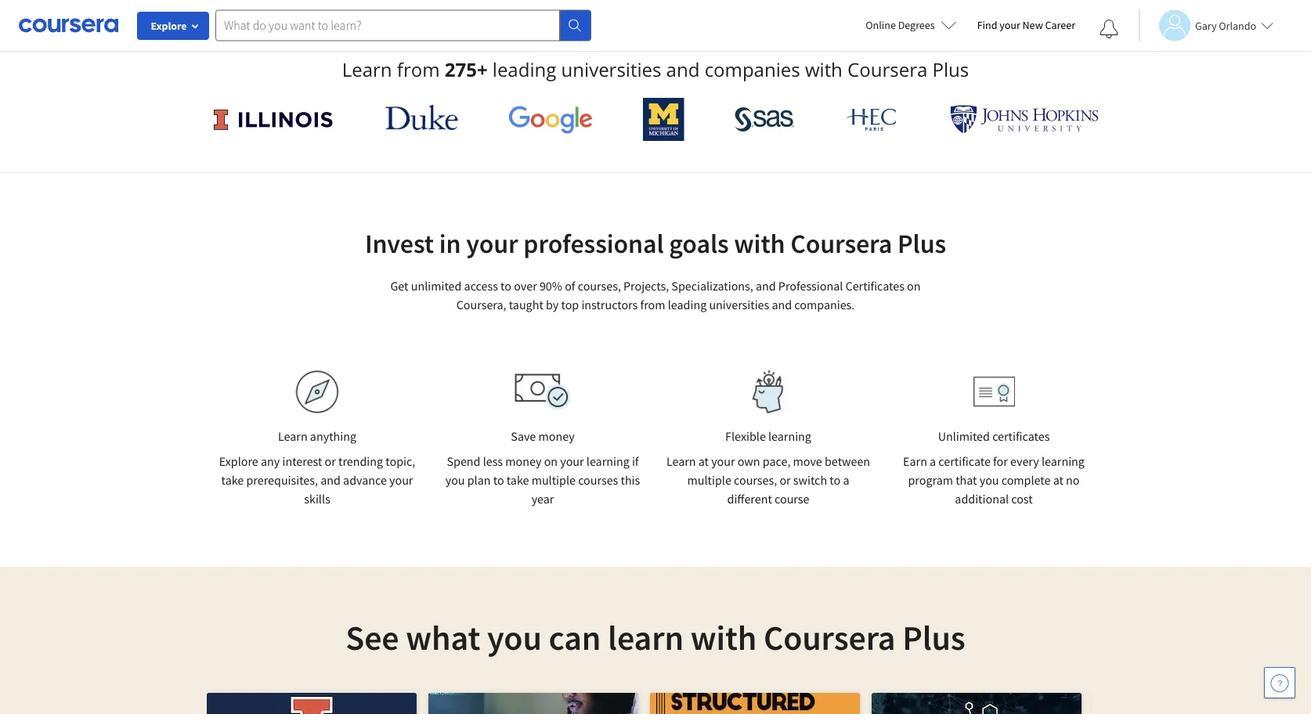 Task type: vqa. For each thing, say whether or not it's contained in the screenshot.
different
yes



Task type: locate. For each thing, give the bounding box(es) containing it.
1 vertical spatial courses,
[[734, 472, 777, 488]]

2 vertical spatial learn
[[667, 454, 696, 469]]

1 horizontal spatial courses,
[[734, 472, 777, 488]]

What do you want to learn? text field
[[215, 10, 560, 41]]

0 horizontal spatial a
[[843, 472, 850, 488]]

courses, inside learn at your own pace, move between multiple courses, or switch to a different course
[[734, 472, 777, 488]]

1 horizontal spatial or
[[780, 472, 791, 488]]

learning inside 'earn a certificate for every learning program that you complete at no additional cost'
[[1042, 454, 1085, 469]]

1 vertical spatial learn
[[278, 429, 308, 444]]

0 horizontal spatial learn
[[278, 429, 308, 444]]

learn up the interest
[[278, 429, 308, 444]]

learn down what do you want to learn? text field
[[342, 57, 392, 82]]

you down spend
[[446, 472, 465, 488]]

google image
[[508, 105, 593, 134]]

1 vertical spatial at
[[1053, 472, 1064, 488]]

find your new career
[[977, 18, 1076, 32]]

or up course
[[780, 472, 791, 488]]

0 horizontal spatial at
[[699, 454, 709, 469]]

1 vertical spatial explore
[[219, 454, 258, 469]]

learning up no
[[1042, 454, 1085, 469]]

1 horizontal spatial take
[[507, 472, 529, 488]]

1 horizontal spatial you
[[487, 616, 542, 659]]

0 horizontal spatial or
[[325, 454, 336, 469]]

to
[[501, 278, 512, 294], [493, 472, 504, 488], [830, 472, 841, 488]]

to inside learn at your own pace, move between multiple courses, or switch to a different course
[[830, 472, 841, 488]]

flexible learning image
[[742, 371, 796, 414]]

your left own
[[711, 454, 735, 469]]

for
[[993, 454, 1008, 469]]

explore inside dropdown button
[[151, 19, 187, 33]]

courses, up instructors
[[578, 278, 621, 294]]

0 vertical spatial courses,
[[578, 278, 621, 294]]

1 vertical spatial with
[[734, 227, 785, 260]]

get unlimited access to over 90% of courses, projects, specializations, and professional certificates on coursera, taught by top instructors from leading universities and companies.
[[391, 278, 921, 313]]

0 horizontal spatial explore
[[151, 19, 187, 33]]

show notifications image
[[1100, 20, 1119, 38]]

different
[[727, 491, 772, 507]]

invest in your professional goals with coursera plus
[[365, 227, 946, 260]]

learning up courses
[[587, 454, 630, 469]]

plan
[[467, 472, 491, 488]]

learn inside learn at your own pace, move between multiple courses, or switch to a different course
[[667, 454, 696, 469]]

from down projects, at the top
[[640, 297, 666, 313]]

certificates
[[993, 429, 1050, 444]]

with right companies
[[805, 57, 843, 82]]

plus for see what you can learn with coursera plus
[[903, 616, 966, 659]]

explore for explore any interest or trending topic, take prerequisites, and advance your skills
[[219, 454, 258, 469]]

from
[[397, 57, 440, 82], [640, 297, 666, 313]]

0 vertical spatial explore
[[151, 19, 187, 33]]

a right earn
[[930, 454, 936, 469]]

with up the structured query language (sql). university of colorado boulder. course element
[[691, 616, 757, 659]]

top
[[561, 297, 579, 313]]

leading down the specializations,
[[668, 297, 707, 313]]

0 vertical spatial coursera
[[848, 57, 928, 82]]

learn
[[342, 57, 392, 82], [278, 429, 308, 444], [667, 454, 696, 469]]

2 vertical spatial coursera
[[764, 616, 896, 659]]

unlimited
[[411, 278, 462, 294]]

taught
[[509, 297, 544, 313]]

0 horizontal spatial multiple
[[532, 472, 576, 488]]

1 vertical spatial leading
[[668, 297, 707, 313]]

multiple
[[532, 472, 576, 488], [687, 472, 732, 488]]

with right goals
[[734, 227, 785, 260]]

coursera
[[848, 57, 928, 82], [791, 227, 892, 260], [764, 616, 896, 659]]

to down between
[[830, 472, 841, 488]]

None search field
[[215, 10, 591, 41]]

courses,
[[578, 278, 621, 294], [734, 472, 777, 488]]

earn a certificate for every learning program that you complete at no additional cost
[[903, 454, 1085, 507]]

find
[[977, 18, 998, 32]]

money down save
[[506, 454, 542, 469]]

your down topic,
[[389, 472, 413, 488]]

at
[[699, 454, 709, 469], [1053, 472, 1064, 488]]

your inside spend less money on your learning if you plan to take multiple courses this year
[[560, 454, 584, 469]]

1 vertical spatial on
[[544, 454, 558, 469]]

1 vertical spatial or
[[780, 472, 791, 488]]

invest
[[365, 227, 434, 260]]

1 vertical spatial coursera
[[791, 227, 892, 260]]

2 multiple from the left
[[687, 472, 732, 488]]

or down anything
[[325, 454, 336, 469]]

explore
[[151, 19, 187, 33], [219, 454, 258, 469]]

2 horizontal spatial learning
[[1042, 454, 1085, 469]]

and inside explore any interest or trending topic, take prerequisites, and advance your skills
[[321, 472, 341, 488]]

in
[[439, 227, 461, 260]]

explore inside explore any interest or trending topic, take prerequisites, and advance your skills
[[219, 454, 258, 469]]

see what you can learn with coursera plus
[[346, 616, 966, 659]]

0 horizontal spatial you
[[446, 472, 465, 488]]

move
[[793, 454, 822, 469]]

universities
[[561, 57, 662, 82], [709, 297, 770, 313]]

a down between
[[843, 472, 850, 488]]

professional
[[524, 227, 664, 260]]

courses, up different
[[734, 472, 777, 488]]

from left 275+
[[397, 57, 440, 82]]

you inside 'earn a certificate for every learning program that you complete at no additional cost'
[[980, 472, 999, 488]]

unlimited certificates
[[938, 429, 1050, 444]]

leading inside get unlimited access to over 90% of courses, projects, specializations, and professional certificates on coursera, taught by top instructors from leading universities and companies.
[[668, 297, 707, 313]]

learn from 275+ leading universities and companies with coursera plus
[[342, 57, 969, 82]]

2 horizontal spatial you
[[980, 472, 999, 488]]

1 take from the left
[[221, 472, 244, 488]]

2 take from the left
[[507, 472, 529, 488]]

you left can
[[487, 616, 542, 659]]

1 vertical spatial a
[[843, 472, 850, 488]]

take inside spend less money on your learning if you plan to take multiple courses this year
[[507, 472, 529, 488]]

gary orlando button
[[1139, 10, 1274, 41]]

money
[[539, 429, 575, 444], [506, 454, 542, 469]]

help center image
[[1271, 674, 1289, 693]]

over
[[514, 278, 537, 294]]

anything
[[310, 429, 356, 444]]

and
[[666, 57, 700, 82], [756, 278, 776, 294], [772, 297, 792, 313], [321, 472, 341, 488]]

python for everybody. university of michigan. specialization (5 courses) element
[[429, 693, 638, 714]]

on right certificates
[[907, 278, 921, 294]]

multiple up different
[[687, 472, 732, 488]]

you
[[446, 472, 465, 488], [980, 472, 999, 488], [487, 616, 542, 659]]

2 vertical spatial with
[[691, 616, 757, 659]]

learn at your own pace, move between multiple courses, or switch to a different course
[[667, 454, 870, 507]]

and up skills
[[321, 472, 341, 488]]

0 vertical spatial at
[[699, 454, 709, 469]]

0 horizontal spatial from
[[397, 57, 440, 82]]

1 vertical spatial universities
[[709, 297, 770, 313]]

1 horizontal spatial leading
[[668, 297, 707, 313]]

to left over
[[501, 278, 512, 294]]

coursera image
[[19, 13, 118, 38]]

1 horizontal spatial at
[[1053, 472, 1064, 488]]

1 horizontal spatial from
[[640, 297, 666, 313]]

every
[[1011, 454, 1039, 469]]

at left own
[[699, 454, 709, 469]]

any
[[261, 454, 280, 469]]

0 vertical spatial or
[[325, 454, 336, 469]]

0 vertical spatial universities
[[561, 57, 662, 82]]

1 horizontal spatial universities
[[709, 297, 770, 313]]

1 vertical spatial plus
[[898, 227, 946, 260]]

1 multiple from the left
[[532, 472, 576, 488]]

and down professional in the top right of the page
[[772, 297, 792, 313]]

your
[[1000, 18, 1021, 32], [466, 227, 518, 260], [560, 454, 584, 469], [711, 454, 735, 469], [389, 472, 413, 488]]

1 vertical spatial from
[[640, 297, 666, 313]]

can
[[549, 616, 601, 659]]

0 horizontal spatial universities
[[561, 57, 662, 82]]

at left no
[[1053, 472, 1064, 488]]

learning up pace, on the right
[[769, 429, 812, 444]]

leading
[[493, 57, 557, 82], [668, 297, 707, 313]]

explore for explore
[[151, 19, 187, 33]]

orlando
[[1219, 18, 1257, 33]]

1 vertical spatial money
[[506, 454, 542, 469]]

0 vertical spatial leading
[[493, 57, 557, 82]]

take
[[221, 472, 244, 488], [507, 472, 529, 488]]

1 horizontal spatial explore
[[219, 454, 258, 469]]

program
[[908, 472, 953, 488]]

0 horizontal spatial on
[[544, 454, 558, 469]]

1 horizontal spatial a
[[930, 454, 936, 469]]

learn right if
[[667, 454, 696, 469]]

multiple inside spend less money on your learning if you plan to take multiple courses this year
[[532, 472, 576, 488]]

learn anything
[[278, 429, 356, 444]]

0 horizontal spatial learning
[[587, 454, 630, 469]]

0 horizontal spatial courses,
[[578, 278, 621, 294]]

1 horizontal spatial learning
[[769, 429, 812, 444]]

skills
[[304, 491, 330, 507]]

goals
[[669, 227, 729, 260]]

if
[[632, 454, 639, 469]]

0 vertical spatial from
[[397, 57, 440, 82]]

plus
[[933, 57, 969, 82], [898, 227, 946, 260], [903, 616, 966, 659]]

money right save
[[539, 429, 575, 444]]

your up courses
[[560, 454, 584, 469]]

0 horizontal spatial leading
[[493, 57, 557, 82]]

universities down the specializations,
[[709, 297, 770, 313]]

at inside 'earn a certificate for every learning program that you complete at no additional cost'
[[1053, 472, 1064, 488]]

own
[[738, 454, 760, 469]]

0 vertical spatial learn
[[342, 57, 392, 82]]

on
[[907, 278, 921, 294], [544, 454, 558, 469]]

learning inside spend less money on your learning if you plan to take multiple courses this year
[[587, 454, 630, 469]]

money inside spend less money on your learning if you plan to take multiple courses this year
[[506, 454, 542, 469]]

instructors
[[582, 297, 638, 313]]

explore button
[[137, 12, 209, 40]]

1 horizontal spatial learn
[[342, 57, 392, 82]]

you up additional
[[980, 472, 999, 488]]

no
[[1066, 472, 1080, 488]]

universities up university of michigan image
[[561, 57, 662, 82]]

unlimited
[[938, 429, 990, 444]]

on down save money
[[544, 454, 558, 469]]

with
[[805, 57, 843, 82], [734, 227, 785, 260], [691, 616, 757, 659]]

that
[[956, 472, 977, 488]]

course
[[775, 491, 810, 507]]

1 horizontal spatial multiple
[[687, 472, 732, 488]]

0 vertical spatial a
[[930, 454, 936, 469]]

get
[[391, 278, 409, 294]]

hec paris image
[[845, 103, 900, 136]]

2 horizontal spatial learn
[[667, 454, 696, 469]]

2 vertical spatial plus
[[903, 616, 966, 659]]

take inside explore any interest or trending topic, take prerequisites, and advance your skills
[[221, 472, 244, 488]]

or
[[325, 454, 336, 469], [780, 472, 791, 488]]

multiple up year
[[532, 472, 576, 488]]

to right plan
[[493, 472, 504, 488]]

save money image
[[515, 374, 571, 411]]

take right plan
[[507, 472, 529, 488]]

what
[[406, 616, 480, 659]]

learn anything image
[[296, 371, 339, 414]]

leading up google 'image'
[[493, 57, 557, 82]]

1 horizontal spatial on
[[907, 278, 921, 294]]

0 horizontal spatial take
[[221, 472, 244, 488]]

take left prerequisites,
[[221, 472, 244, 488]]

0 vertical spatial on
[[907, 278, 921, 294]]

gary orlando
[[1195, 18, 1257, 33]]



Task type: describe. For each thing, give the bounding box(es) containing it.
multiple inside learn at your own pace, move between multiple courses, or switch to a different course
[[687, 472, 732, 488]]

certificates
[[846, 278, 905, 294]]

with for learn
[[691, 616, 757, 659]]

save money
[[511, 429, 575, 444]]

career
[[1045, 18, 1076, 32]]

duke university image
[[385, 105, 458, 130]]

companies.
[[795, 297, 855, 313]]

universities inside get unlimited access to over 90% of courses, projects, specializations, and professional certificates on coursera, taught by top instructors from leading universities and companies.
[[709, 297, 770, 313]]

coursera for see what you can learn with coursera plus
[[764, 616, 896, 659]]

a inside learn at your own pace, move between multiple courses, or switch to a different course
[[843, 472, 850, 488]]

your right in
[[466, 227, 518, 260]]

online
[[866, 18, 896, 32]]

professional
[[779, 278, 843, 294]]

coursera,
[[457, 297, 507, 313]]

additional
[[955, 491, 1009, 507]]

access
[[464, 278, 498, 294]]

explore any interest or trending topic, take prerequisites, and advance your skills
[[219, 454, 415, 507]]

projects,
[[624, 278, 669, 294]]

university of illinois at urbana-champaign image
[[212, 107, 335, 132]]

this
[[621, 472, 640, 488]]

0 vertical spatial money
[[539, 429, 575, 444]]

with for goals
[[734, 227, 785, 260]]

sas image
[[735, 107, 795, 132]]

by
[[546, 297, 559, 313]]

0 vertical spatial with
[[805, 57, 843, 82]]

complete
[[1002, 472, 1051, 488]]

a inside 'earn a certificate for every learning program that you complete at no additional cost'
[[930, 454, 936, 469]]

unlimited certificates image
[[973, 376, 1015, 408]]

to inside spend less money on your learning if you plan to take multiple courses this year
[[493, 472, 504, 488]]

of
[[565, 278, 575, 294]]

introduction to programming with python and java. university of pennsylvania. specialization (4 courses) element
[[872, 693, 1082, 714]]

your inside explore any interest or trending topic, take prerequisites, and advance your skills
[[389, 472, 413, 488]]

and up university of michigan image
[[666, 57, 700, 82]]

trending
[[338, 454, 383, 469]]

and left professional in the top right of the page
[[756, 278, 776, 294]]

courses
[[578, 472, 618, 488]]

find your new career link
[[970, 16, 1083, 35]]

companies
[[705, 57, 800, 82]]

spend less money on your learning if you plan to take multiple courses this year
[[446, 454, 640, 507]]

on inside spend less money on your learning if you plan to take multiple courses this year
[[544, 454, 558, 469]]

degrees
[[898, 18, 935, 32]]

cost
[[1012, 491, 1033, 507]]

spend
[[447, 454, 481, 469]]

leading teams: developing as a leader. university of illinois at urbana-champaign. course element
[[207, 693, 417, 714]]

save
[[511, 429, 536, 444]]

pace,
[[763, 454, 791, 469]]

earn
[[903, 454, 927, 469]]

275+
[[445, 57, 488, 82]]

courses, inside get unlimited access to over 90% of courses, projects, specializations, and professional certificates on coursera, taught by top instructors from leading universities and companies.
[[578, 278, 621, 294]]

you inside spend less money on your learning if you plan to take multiple courses this year
[[446, 472, 465, 488]]

from inside get unlimited access to over 90% of courses, projects, specializations, and professional certificates on coursera, taught by top instructors from leading universities and companies.
[[640, 297, 666, 313]]

see
[[346, 616, 399, 659]]

online degrees
[[866, 18, 935, 32]]

switch
[[793, 472, 827, 488]]

at inside learn at your own pace, move between multiple courses, or switch to a different course
[[699, 454, 709, 469]]

your right find
[[1000, 18, 1021, 32]]

learn
[[608, 616, 684, 659]]

between
[[825, 454, 870, 469]]

0 vertical spatial plus
[[933, 57, 969, 82]]

90%
[[540, 278, 562, 294]]

plus for invest in your professional goals with coursera plus
[[898, 227, 946, 260]]

new
[[1023, 18, 1043, 32]]

learning for spend less money on your learning if you plan to take multiple courses this year
[[587, 454, 630, 469]]

johns hopkins university image
[[950, 105, 1099, 134]]

university of michigan image
[[643, 98, 684, 141]]

gary
[[1195, 18, 1217, 33]]

learn for learn at your own pace, move between multiple courses, or switch to a different course
[[667, 454, 696, 469]]

the structured query language (sql). university of colorado boulder. course element
[[650, 693, 860, 714]]

your inside learn at your own pace, move between multiple courses, or switch to a different course
[[711, 454, 735, 469]]

advance
[[343, 472, 387, 488]]

online degrees button
[[853, 8, 970, 42]]

less
[[483, 454, 503, 469]]

to inside get unlimited access to over 90% of courses, projects, specializations, and professional certificates on coursera, taught by top instructors from leading universities and companies.
[[501, 278, 512, 294]]

specializations,
[[672, 278, 753, 294]]

on inside get unlimited access to over 90% of courses, projects, specializations, and professional certificates on coursera, taught by top instructors from leading universities and companies.
[[907, 278, 921, 294]]

or inside explore any interest or trending topic, take prerequisites, and advance your skills
[[325, 454, 336, 469]]

flexible
[[725, 429, 766, 444]]

topic,
[[386, 454, 415, 469]]

coursera for invest in your professional goals with coursera plus
[[791, 227, 892, 260]]

certificate
[[939, 454, 991, 469]]

year
[[532, 491, 554, 507]]

flexible learning
[[725, 429, 812, 444]]

or inside learn at your own pace, move between multiple courses, or switch to a different course
[[780, 472, 791, 488]]

learn for learn anything
[[278, 429, 308, 444]]

learning for earn a certificate for every learning program that you complete at no additional cost
[[1042, 454, 1085, 469]]

prerequisites,
[[246, 472, 318, 488]]

learn for learn from 275+ leading universities and companies with coursera plus
[[342, 57, 392, 82]]

interest
[[282, 454, 322, 469]]



